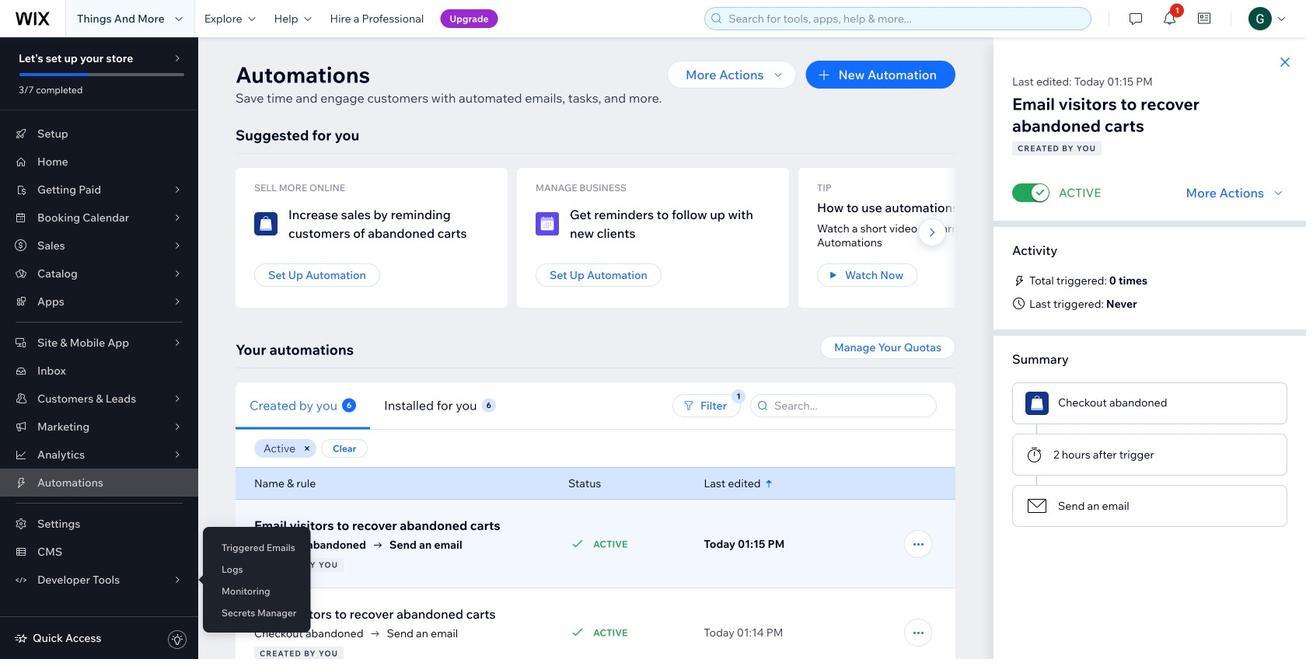 Task type: locate. For each thing, give the bounding box(es) containing it.
category image
[[536, 212, 559, 236], [1026, 392, 1049, 415]]

sidebar element
[[0, 37, 198, 660]]

1 vertical spatial category image
[[1026, 495, 1049, 518]]

list
[[236, 168, 1307, 308]]

0 vertical spatial category image
[[254, 212, 278, 236]]

0 horizontal spatial category image
[[536, 212, 559, 236]]

tab list
[[236, 382, 602, 430]]

1 vertical spatial category image
[[1026, 392, 1049, 415]]

category image
[[254, 212, 278, 236], [1026, 495, 1049, 518]]

Search for tools, apps, help & more... field
[[724, 8, 1087, 30]]

1 horizontal spatial category image
[[1026, 495, 1049, 518]]



Task type: vqa. For each thing, say whether or not it's contained in the screenshot.
tab list
yes



Task type: describe. For each thing, give the bounding box(es) containing it.
1 horizontal spatial category image
[[1026, 392, 1049, 415]]

Search... field
[[770, 395, 932, 417]]

0 vertical spatial category image
[[536, 212, 559, 236]]

0 horizontal spatial category image
[[254, 212, 278, 236]]



